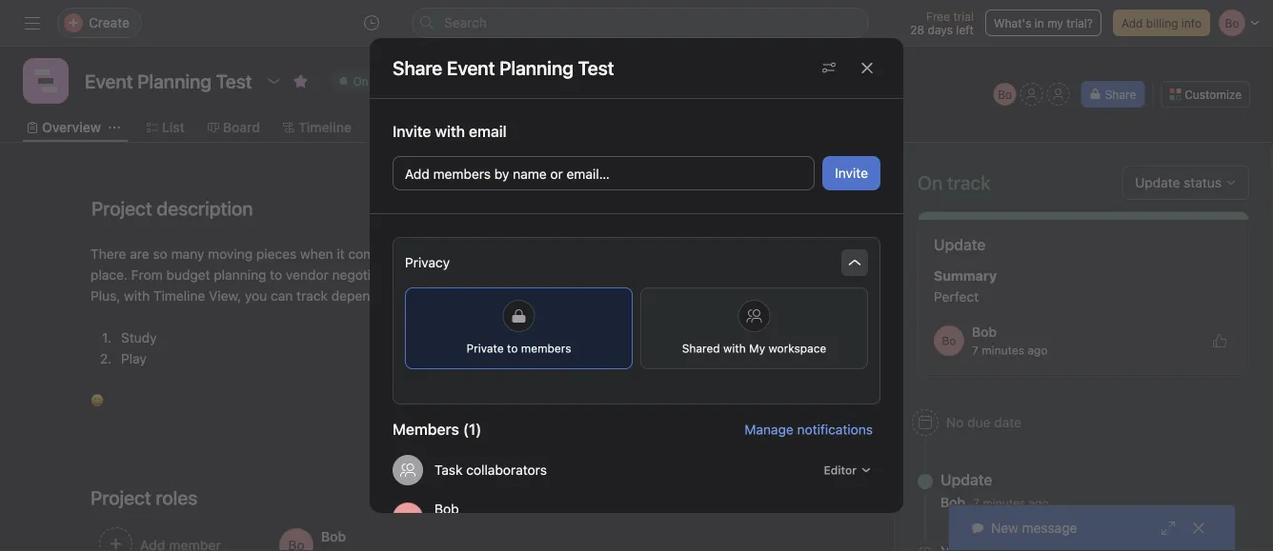 Task type: describe. For each thing, give the bounding box(es) containing it.
to down "event."
[[507, 267, 520, 283]]

to down use
[[422, 288, 434, 304]]

add for add members by name or email…
[[405, 166, 430, 182]]

update for update bob 7 minutes ago
[[941, 471, 993, 489]]

latest status update element
[[918, 212, 1249, 376]]

bob 7 minutes ago
[[972, 325, 1048, 357]]

new message
[[991, 521, 1077, 537]]

update bob 7 minutes ago
[[941, 471, 1049, 511]]

with inside there are so many moving pieces when it comes to planning an event. what you need is a way to track it all in one place. from budget planning to vendor negotiation, use this project to know exactly when work needs to be done. plus, with timeline view, you can track dependencies to ensure no work is blocked.
[[124, 288, 150, 304]]

perfect
[[934, 289, 979, 305]]

there
[[91, 246, 126, 262]]

name
[[513, 166, 547, 182]]

one
[[767, 246, 790, 262]]

what's
[[994, 16, 1032, 30]]

share button
[[1081, 81, 1145, 108]]

timeline link
[[283, 117, 352, 138]]

event.
[[483, 246, 521, 262]]

members (1)
[[393, 421, 482, 439]]

manage notifications button
[[745, 422, 881, 438]]

0 horizontal spatial when
[[300, 246, 333, 262]]

with email
[[435, 122, 507, 141]]

to right comes at top
[[393, 246, 405, 262]]

from
[[131, 267, 163, 283]]

overview
[[42, 120, 101, 135]]

ensure
[[438, 288, 479, 304]]

negotiation,
[[332, 267, 405, 283]]

Project description title text field
[[79, 189, 258, 229]]

shared
[[682, 342, 720, 355]]

add for add billing info
[[1122, 16, 1143, 30]]

list link
[[147, 117, 185, 138]]

search button
[[412, 8, 869, 38]]

dependencies
[[331, 288, 418, 304]]

remove from starred image
[[293, 73, 308, 89]]

calendar link
[[375, 117, 446, 138]]

close image
[[1191, 521, 1207, 537]]

budget
[[166, 267, 210, 283]]

task
[[435, 463, 463, 478]]

info
[[1182, 16, 1202, 30]]

minutes inside bob 7 minutes ago
[[982, 344, 1025, 357]]

editor button
[[815, 457, 881, 484]]

in inside button
[[1035, 16, 1044, 30]]

an
[[465, 246, 480, 262]]

usersicon image
[[400, 463, 416, 478]]

know
[[523, 267, 556, 283]]

calendar
[[390, 120, 446, 135]]

bob for bob
[[435, 502, 459, 518]]

1 horizontal spatial work
[[643, 267, 673, 283]]

expand new message image
[[1161, 521, 1176, 537]]

all
[[735, 246, 749, 262]]

members inside radio
[[521, 342, 571, 355]]

so
[[153, 246, 168, 262]]

event
[[447, 57, 495, 79]]

0 horizontal spatial you
[[245, 288, 267, 304]]

timeline image
[[34, 70, 57, 92]]

in inside there are so many moving pieces when it comes to planning an event. what you need is a way to track it all in one place. from budget planning to vendor negotiation, use this project to know exactly when work needs to be done. plus, with timeline view, you can track dependencies to ensure no work is blocked.
[[753, 246, 763, 262]]

project roles
[[91, 487, 198, 509]]

invite button
[[823, 156, 881, 191]]

share event planning test
[[393, 57, 614, 79]]

list
[[162, 120, 185, 135]]

many
[[171, 246, 204, 262]]

need
[[587, 246, 617, 262]]

Shared with My workspace radio
[[640, 288, 868, 370]]

search
[[444, 15, 487, 30]]

invite with email
[[393, 122, 507, 141]]

close this dialog image
[[860, 61, 875, 76]]

planning test
[[500, 57, 614, 79]]

workflow
[[485, 120, 544, 135]]

0 vertical spatial track
[[689, 246, 720, 262]]

board
[[223, 120, 260, 135]]

free trial 28 days left
[[910, 10, 974, 36]]

add billing info
[[1122, 16, 1202, 30]]

project privacy dialog image
[[847, 255, 863, 271]]

comes
[[348, 246, 389, 262]]

email…
[[567, 166, 610, 182]]

blocked.
[[549, 288, 601, 304]]

Private to members radio
[[405, 288, 633, 370]]

a
[[634, 246, 642, 262]]

manage
[[745, 422, 794, 438]]

share for share event planning test
[[393, 57, 442, 79]]

use
[[409, 267, 431, 283]]

what's in my trial?
[[994, 16, 1093, 30]]

place.
[[91, 267, 128, 283]]

project
[[460, 267, 504, 283]]

free
[[926, 10, 950, 23]]

my
[[1048, 16, 1063, 30]]

private to members
[[467, 342, 571, 355]]

way
[[645, 246, 669, 262]]

by
[[494, 166, 509, 182]]

0 vertical spatial you
[[561, 246, 583, 262]]

private
[[467, 342, 504, 355]]

no
[[483, 288, 498, 304]]



Task type: locate. For each thing, give the bounding box(es) containing it.
add down calendar
[[405, 166, 430, 182]]

add inside button
[[1122, 16, 1143, 30]]

0 vertical spatial minutes
[[982, 344, 1025, 357]]

1 horizontal spatial timeline
[[298, 120, 352, 135]]

0 vertical spatial invite
[[393, 122, 431, 141]]

1 vertical spatial you
[[245, 288, 267, 304]]

1 horizontal spatial bo
[[998, 88, 1012, 101]]

invite
[[393, 122, 431, 141], [835, 165, 868, 181]]

0 vertical spatial ago
[[1028, 344, 1048, 357]]

there are so many moving pieces when it comes to planning an event. what you need is a way to track it all in one place. from budget planning to vendor negotiation, use this project to know exactly when work needs to be done. plus, with timeline view, you can track dependencies to ensure no work is blocked.
[[91, 246, 793, 304]]

7
[[972, 344, 979, 357], [973, 497, 980, 510]]

1 horizontal spatial add
[[1122, 16, 1143, 30]]

planning up this
[[409, 246, 461, 262]]

1 horizontal spatial in
[[1035, 16, 1044, 30]]

ago inside bob 7 minutes ago
[[1028, 344, 1048, 357]]

my
[[749, 342, 765, 355]]

bob inside update bob 7 minutes ago
[[941, 495, 966, 511]]

timeline
[[298, 120, 352, 135], [153, 288, 205, 304]]

1 horizontal spatial track
[[689, 246, 720, 262]]

when down "a"
[[607, 267, 640, 283]]

add members by name or email…
[[405, 166, 610, 182]]

members down blocked.
[[521, 342, 571, 355]]

0 vertical spatial 7
[[972, 344, 979, 357]]

update up new message
[[941, 471, 993, 489]]

to right the private
[[507, 342, 518, 355]]

to left "be"
[[718, 267, 730, 283]]

add billing info button
[[1113, 10, 1210, 36]]

7 inside bob 7 minutes ago
[[972, 344, 979, 357]]

track up needs
[[689, 246, 720, 262]]

1 horizontal spatial with
[[723, 342, 746, 355]]

1 vertical spatial ago
[[1029, 497, 1049, 510]]

add left billing at the right
[[1122, 16, 1143, 30]]

it left 'all'
[[724, 246, 732, 262]]

bo
[[998, 88, 1012, 101], [942, 335, 956, 348]]

when up vendor
[[300, 246, 333, 262]]

0 vertical spatial when
[[300, 246, 333, 262]]

0 vertical spatial bob link
[[972, 325, 997, 340]]

0 vertical spatial timeline
[[298, 120, 352, 135]]

0 horizontal spatial timeline
[[153, 288, 205, 304]]

bo down perfect
[[942, 335, 956, 348]]

0 horizontal spatial it
[[337, 246, 345, 262]]

0 horizontal spatial bob link
[[941, 495, 966, 511]]

board link
[[208, 117, 260, 138]]

what
[[525, 246, 557, 262]]

1 vertical spatial track
[[297, 288, 328, 304]]

share for share
[[1105, 88, 1136, 101]]

1 horizontal spatial bob link
[[972, 325, 997, 340]]

vendor
[[286, 267, 329, 283]]

workflow link
[[469, 117, 544, 138]]

7 inside update bob 7 minutes ago
[[973, 497, 980, 510]]

members left 'by'
[[433, 166, 491, 182]]

share inside button
[[1105, 88, 1136, 101]]

timeline down the budget
[[153, 288, 205, 304]]

members inside "button"
[[433, 166, 491, 182]]

1 horizontal spatial bob
[[941, 495, 966, 511]]

view,
[[209, 288, 241, 304]]

to down pieces
[[270, 267, 282, 283]]

is left "a"
[[621, 246, 631, 262]]

0 horizontal spatial invite
[[393, 122, 431, 141]]

in right 'all'
[[753, 246, 763, 262]]

1 horizontal spatial share
[[1105, 88, 1136, 101]]

1 vertical spatial minutes
[[983, 497, 1026, 510]]

1 vertical spatial with
[[723, 342, 746, 355]]

this
[[434, 267, 457, 283]]

study
[[121, 330, 157, 346]]

bob inside share event planning test dialog
[[435, 502, 459, 518]]

ago inside update bob 7 minutes ago
[[1029, 497, 1049, 510]]

you up exactly on the left of the page
[[561, 246, 583, 262]]

0 horizontal spatial planning
[[214, 267, 266, 283]]

timeline down remove from starred image on the left top of page
[[298, 120, 352, 135]]

billing
[[1146, 16, 1178, 30]]

what's in my trial? button
[[985, 10, 1102, 36]]

1 vertical spatial timeline
[[153, 288, 205, 304]]

ago
[[1028, 344, 1048, 357], [1029, 497, 1049, 510]]

workspace
[[769, 342, 827, 355]]

on track
[[918, 172, 991, 194]]

minutes
[[982, 344, 1025, 357], [983, 497, 1026, 510]]

invite for invite
[[835, 165, 868, 181]]

0 vertical spatial members
[[433, 166, 491, 182]]

study play
[[121, 330, 157, 367]]

or
[[550, 166, 563, 182]]

bo button
[[994, 83, 1017, 106]]

to right way
[[673, 246, 685, 262]]

privacy
[[405, 255, 450, 271]]

overview link
[[27, 117, 101, 138]]

1 vertical spatial planning
[[214, 267, 266, 283]]

0 likes. click to like this task image
[[1212, 334, 1228, 349]]

bob link inside latest status update element
[[972, 325, 997, 340]]

bob for bob 7 minutes ago
[[972, 325, 997, 340]]

invite up project privacy dialog image
[[835, 165, 868, 181]]

it left comes at top
[[337, 246, 345, 262]]

0 horizontal spatial bo
[[942, 335, 956, 348]]

with left my in the right bottom of the page
[[723, 342, 746, 355]]

7 down update button
[[973, 497, 980, 510]]

minutes inside update bob 7 minutes ago
[[983, 497, 1026, 510]]

update up summary
[[934, 236, 986, 254]]

invite for invite with email
[[393, 122, 431, 141]]

bob down "task"
[[435, 502, 459, 518]]

minutes down the summary perfect
[[982, 344, 1025, 357]]

bo down 'what's'
[[998, 88, 1012, 101]]

in left my
[[1035, 16, 1044, 30]]

work right no on the left bottom of the page
[[502, 288, 532, 304]]

0 vertical spatial add
[[1122, 16, 1143, 30]]

in
[[1035, 16, 1044, 30], [753, 246, 763, 262]]

trial
[[953, 10, 974, 23]]

plus,
[[91, 288, 120, 304]]

28
[[910, 23, 925, 36]]

1 vertical spatial in
[[753, 246, 763, 262]]

be
[[734, 267, 749, 283]]

invite left with email
[[393, 122, 431, 141]]

document
[[79, 244, 815, 412]]

share inside dialog
[[393, 57, 442, 79]]

0 vertical spatial is
[[621, 246, 631, 262]]

😀
[[91, 393, 104, 409]]

1 vertical spatial bob link
[[941, 495, 966, 511]]

is down know
[[535, 288, 545, 304]]

0 horizontal spatial with
[[124, 288, 150, 304]]

work down way
[[643, 267, 673, 283]]

bo inside button
[[998, 88, 1012, 101]]

None text field
[[80, 64, 257, 98]]

1 vertical spatial work
[[502, 288, 532, 304]]

0 vertical spatial planning
[[409, 246, 461, 262]]

with
[[124, 288, 150, 304], [723, 342, 746, 355]]

needs
[[677, 267, 714, 283]]

1 horizontal spatial planning
[[409, 246, 461, 262]]

planning
[[409, 246, 461, 262], [214, 267, 266, 283]]

task collaborators
[[435, 463, 547, 478]]

0 horizontal spatial track
[[297, 288, 328, 304]]

is
[[621, 246, 631, 262], [535, 288, 545, 304]]

project permissions image
[[822, 61, 837, 76]]

1 vertical spatial add
[[405, 166, 430, 182]]

bob
[[972, 325, 997, 340], [941, 495, 966, 511], [435, 502, 459, 518]]

can
[[271, 288, 293, 304]]

0 vertical spatial update
[[934, 236, 986, 254]]

when
[[300, 246, 333, 262], [607, 267, 640, 283]]

you left the can
[[245, 288, 267, 304]]

update inside update bob 7 minutes ago
[[941, 471, 993, 489]]

timeline inside there are so many moving pieces when it comes to planning an event. what you need is a way to track it all in one place. from budget planning to vendor negotiation, use this project to know exactly when work needs to be done. plus, with timeline view, you can track dependencies to ensure no work is blocked.
[[153, 288, 205, 304]]

notifications
[[797, 422, 873, 438]]

timeline inside 'timeline' link
[[298, 120, 352, 135]]

members
[[433, 166, 491, 182], [521, 342, 571, 355]]

1 it from the left
[[337, 246, 345, 262]]

1 vertical spatial update
[[941, 471, 993, 489]]

done.
[[753, 267, 787, 283]]

0 vertical spatial work
[[643, 267, 673, 283]]

left
[[956, 23, 974, 36]]

document containing there are so many moving pieces when it comes to planning an event. what you need is a way to track it all in one place. from budget planning to vendor negotiation, use this project to know exactly when work needs to be done. plus, with timeline view, you can track dependencies to ensure no work is blocked.
[[79, 244, 815, 412]]

days
[[928, 23, 953, 36]]

summary
[[934, 268, 997, 284]]

update
[[934, 236, 986, 254], [941, 471, 993, 489]]

7 down perfect
[[972, 344, 979, 357]]

manage notifications
[[745, 422, 873, 438]]

minutes down update button
[[983, 497, 1026, 510]]

0 horizontal spatial bob
[[435, 502, 459, 518]]

1 vertical spatial invite
[[835, 165, 868, 181]]

add inside "button"
[[405, 166, 430, 182]]

editor
[[824, 464, 857, 477]]

0 horizontal spatial share
[[393, 57, 442, 79]]

1 horizontal spatial it
[[724, 246, 732, 262]]

0 horizontal spatial work
[[502, 288, 532, 304]]

share down add billing info
[[1105, 88, 1136, 101]]

bob link
[[972, 325, 997, 340], [941, 495, 966, 511]]

update for update
[[934, 236, 986, 254]]

1 horizontal spatial you
[[561, 246, 583, 262]]

bob link down update button
[[941, 495, 966, 511]]

1 vertical spatial members
[[521, 342, 571, 355]]

pieces
[[256, 246, 297, 262]]

0 vertical spatial in
[[1035, 16, 1044, 30]]

bo inside latest status update element
[[942, 335, 956, 348]]

1 vertical spatial 7
[[973, 497, 980, 510]]

1 horizontal spatial when
[[607, 267, 640, 283]]

are
[[130, 246, 149, 262]]

exactly
[[559, 267, 603, 283]]

bob down update button
[[941, 495, 966, 511]]

0 vertical spatial bo
[[998, 88, 1012, 101]]

with inside option
[[723, 342, 746, 355]]

bob link down perfect
[[972, 325, 997, 340]]

to
[[393, 246, 405, 262], [673, 246, 685, 262], [270, 267, 282, 283], [507, 267, 520, 283], [718, 267, 730, 283], [422, 288, 434, 304], [507, 342, 518, 355]]

1 vertical spatial share
[[1105, 88, 1136, 101]]

work
[[643, 267, 673, 283], [502, 288, 532, 304]]

1 horizontal spatial is
[[621, 246, 631, 262]]

0 horizontal spatial members
[[433, 166, 491, 182]]

bob down perfect
[[972, 325, 997, 340]]

0 horizontal spatial add
[[405, 166, 430, 182]]

1 vertical spatial is
[[535, 288, 545, 304]]

with down from
[[124, 288, 150, 304]]

share event planning test dialog
[[370, 38, 903, 552]]

2 horizontal spatial bob
[[972, 325, 997, 340]]

to inside radio
[[507, 342, 518, 355]]

collaborators
[[466, 463, 547, 478]]

1 vertical spatial bo
[[942, 335, 956, 348]]

0 horizontal spatial in
[[753, 246, 763, 262]]

0 vertical spatial with
[[124, 288, 150, 304]]

1 vertical spatial when
[[607, 267, 640, 283]]

update button
[[941, 471, 1049, 490]]

invite inside button
[[835, 165, 868, 181]]

2 it from the left
[[724, 246, 732, 262]]

0 horizontal spatial is
[[535, 288, 545, 304]]

summary perfect
[[934, 268, 997, 305]]

trial?
[[1067, 16, 1093, 30]]

search list box
[[412, 8, 869, 38]]

shared with my workspace
[[682, 342, 827, 355]]

share left 'event'
[[393, 57, 442, 79]]

track down vendor
[[297, 288, 328, 304]]

bob inside bob 7 minutes ago
[[972, 325, 997, 340]]

planning down moving
[[214, 267, 266, 283]]

add
[[1122, 16, 1143, 30], [405, 166, 430, 182]]

0 vertical spatial share
[[393, 57, 442, 79]]

1 horizontal spatial invite
[[835, 165, 868, 181]]

privacy option group
[[393, 237, 881, 405]]

1 horizontal spatial members
[[521, 342, 571, 355]]

moving
[[208, 246, 253, 262]]



Task type: vqa. For each thing, say whether or not it's contained in the screenshot.
Tab actions image
no



